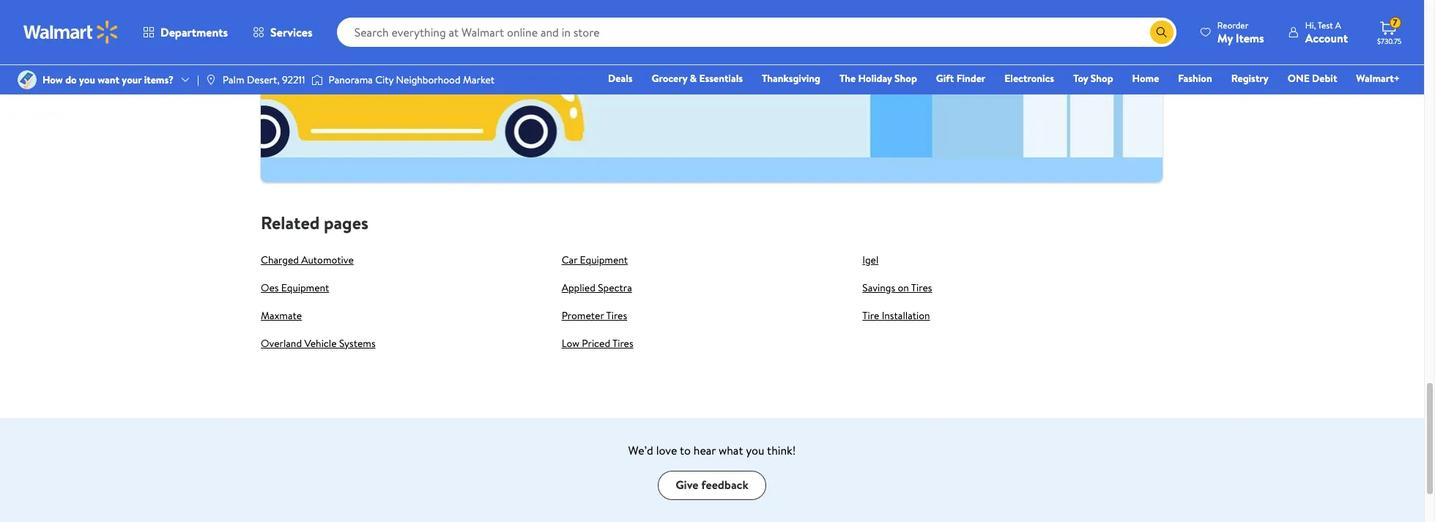 Task type: locate. For each thing, give the bounding box(es) containing it.
services
[[270, 24, 313, 40]]

you
[[79, 73, 95, 87], [746, 442, 765, 458]]

fashion
[[1179, 71, 1213, 86]]

1 horizontal spatial equipment
[[580, 253, 628, 267]]

a
[[1336, 19, 1341, 31]]

on
[[898, 280, 909, 295]]

 image
[[18, 70, 37, 89], [205, 74, 217, 86]]

deals
[[608, 71, 633, 86]]

the holiday shop link
[[833, 70, 924, 86]]

overland
[[261, 336, 302, 351]]

Walmart Site-Wide search field
[[337, 18, 1177, 47]]

0 vertical spatial equipment
[[580, 253, 628, 267]]

0 vertical spatial you
[[79, 73, 95, 87]]

shop right the toy
[[1091, 71, 1114, 86]]

car equipment link
[[562, 253, 628, 267]]

walmart image
[[23, 21, 119, 44]]

equipment up the applied spectra link
[[580, 253, 628, 267]]

tire installation link
[[863, 308, 930, 323]]

the holiday shop
[[840, 71, 917, 86]]

give feedback button
[[658, 471, 766, 500]]

test
[[1318, 19, 1334, 31]]

you right do
[[79, 73, 95, 87]]

grocery
[[652, 71, 688, 86]]

related pages
[[261, 210, 368, 235]]

one debit link
[[1281, 70, 1344, 86]]

essentials
[[699, 71, 743, 86]]

igel
[[863, 253, 879, 267]]

tires
[[911, 280, 932, 295], [606, 308, 627, 323], [613, 336, 634, 351]]

 image left how
[[18, 70, 37, 89]]

shop right holiday
[[895, 71, 917, 86]]

low
[[562, 336, 580, 351]]

what
[[719, 442, 743, 458]]

market
[[463, 73, 495, 87]]

applied
[[562, 280, 596, 295]]

equipment down the charged automotive link
[[281, 280, 329, 295]]

equipment for oes equipment
[[281, 280, 329, 295]]

2 vertical spatial tires
[[613, 336, 634, 351]]

0 horizontal spatial shop
[[895, 71, 917, 86]]

applied spectra link
[[562, 280, 632, 295]]

0 horizontal spatial  image
[[18, 70, 37, 89]]

toy
[[1074, 71, 1089, 86]]

charged automotive link
[[261, 253, 354, 267]]

search icon image
[[1156, 26, 1168, 38]]

savings on tires
[[863, 280, 932, 295]]

savings on tires link
[[863, 280, 932, 295]]

gift finder link
[[930, 70, 992, 86]]

2 shop from the left
[[1091, 71, 1114, 86]]

0 vertical spatial tires
[[911, 280, 932, 295]]

savings
[[863, 280, 896, 295]]

 image
[[311, 73, 323, 87]]

prometer tires link
[[562, 308, 627, 323]]

electronics
[[1005, 71, 1055, 86]]

desert,
[[247, 73, 280, 87]]

0 horizontal spatial equipment
[[281, 280, 329, 295]]

automotive
[[301, 253, 354, 267]]

feedback
[[701, 477, 749, 494]]

shop
[[895, 71, 917, 86], [1091, 71, 1114, 86]]

we'd love to hear what you think!
[[628, 442, 796, 458]]

1 horizontal spatial shop
[[1091, 71, 1114, 86]]

charged
[[261, 253, 299, 267]]

equipment
[[580, 253, 628, 267], [281, 280, 329, 295]]

 image for how
[[18, 70, 37, 89]]

registry link
[[1225, 70, 1276, 86]]

tires right on
[[911, 280, 932, 295]]

1 vertical spatial equipment
[[281, 280, 329, 295]]

 image right |
[[205, 74, 217, 86]]

0 horizontal spatial you
[[79, 73, 95, 87]]

1 horizontal spatial you
[[746, 442, 765, 458]]

thanksgiving link
[[756, 70, 827, 86]]

want
[[98, 73, 119, 87]]

&
[[690, 71, 697, 86]]

tires right priced on the bottom of page
[[613, 336, 634, 351]]

one debit
[[1288, 71, 1338, 86]]

you right what
[[746, 442, 765, 458]]

the
[[840, 71, 856, 86]]

installation
[[882, 308, 930, 323]]

to
[[680, 442, 691, 458]]

tires for priced
[[613, 336, 634, 351]]

toy shop
[[1074, 71, 1114, 86]]

pages
[[324, 210, 368, 235]]

departments button
[[130, 15, 240, 50]]

1 horizontal spatial  image
[[205, 74, 217, 86]]

love
[[656, 442, 677, 458]]

tires down spectra
[[606, 308, 627, 323]]

Search search field
[[337, 18, 1177, 47]]

tires for on
[[911, 280, 932, 295]]

7
[[1393, 16, 1398, 29]]

low priced tires
[[562, 336, 634, 351]]

hear
[[694, 442, 716, 458]]

maxmate
[[261, 308, 302, 323]]

think!
[[767, 442, 796, 458]]



Task type: describe. For each thing, give the bounding box(es) containing it.
panorama city neighborhood market
[[329, 73, 495, 87]]

charged automotive
[[261, 253, 354, 267]]

vehicle
[[304, 336, 337, 351]]

thanksgiving
[[762, 71, 821, 86]]

overland vehicle systems
[[261, 336, 376, 351]]

hi,
[[1306, 19, 1316, 31]]

palm desert, 92211
[[223, 73, 305, 87]]

items?
[[144, 73, 174, 87]]

give
[[676, 477, 699, 494]]

|
[[197, 73, 199, 87]]

1 vertical spatial you
[[746, 442, 765, 458]]

we'd
[[628, 442, 654, 458]]

electronics link
[[998, 70, 1061, 86]]

services button
[[240, 15, 325, 50]]

tire installation
[[863, 308, 930, 323]]

palm
[[223, 73, 244, 87]]

hi, test a account
[[1306, 19, 1348, 46]]

7 $730.75
[[1378, 16, 1402, 46]]

home
[[1133, 71, 1159, 86]]

applied spectra
[[562, 280, 632, 295]]

how
[[43, 73, 63, 87]]

how do you want your items?
[[43, 73, 174, 87]]

priced
[[582, 336, 610, 351]]

reorder my items
[[1218, 19, 1265, 46]]

prometer tires
[[562, 308, 627, 323]]

items
[[1236, 30, 1265, 46]]

debit
[[1312, 71, 1338, 86]]

registry
[[1232, 71, 1269, 86]]

car equipment
[[562, 253, 628, 267]]

maxmate link
[[261, 308, 302, 323]]

my
[[1218, 30, 1233, 46]]

related
[[261, 210, 320, 235]]

oes
[[261, 280, 279, 295]]

gift finder
[[936, 71, 986, 86]]

overland vehicle systems link
[[261, 336, 376, 351]]

low priced tires link
[[562, 336, 634, 351]]

tire
[[863, 308, 880, 323]]

departments
[[160, 24, 228, 40]]

neighborhood
[[396, 73, 461, 87]]

1 vertical spatial tires
[[606, 308, 627, 323]]

do
[[65, 73, 77, 87]]

 image for palm
[[205, 74, 217, 86]]

finder
[[957, 71, 986, 86]]

equipment for car equipment
[[580, 253, 628, 267]]

spectra
[[598, 280, 632, 295]]

systems
[[339, 336, 376, 351]]

$730.75
[[1378, 36, 1402, 46]]

car
[[562, 253, 578, 267]]

toy shop link
[[1067, 70, 1120, 86]]

oes equipment
[[261, 280, 329, 295]]

account
[[1306, 30, 1348, 46]]

panorama
[[329, 73, 373, 87]]

deals link
[[602, 70, 639, 86]]

gift
[[936, 71, 954, 86]]

city
[[375, 73, 394, 87]]

92211
[[282, 73, 305, 87]]

oes equipment link
[[261, 280, 329, 295]]

your
[[122, 73, 142, 87]]

walmart+
[[1357, 71, 1400, 86]]

grocery & essentials link
[[645, 70, 750, 86]]

1 shop from the left
[[895, 71, 917, 86]]

walmart+ link
[[1350, 70, 1407, 86]]

home link
[[1126, 70, 1166, 86]]

igel link
[[863, 253, 879, 267]]

reorder
[[1218, 19, 1249, 31]]

holiday
[[858, 71, 892, 86]]



Task type: vqa. For each thing, say whether or not it's contained in the screenshot.
applied
yes



